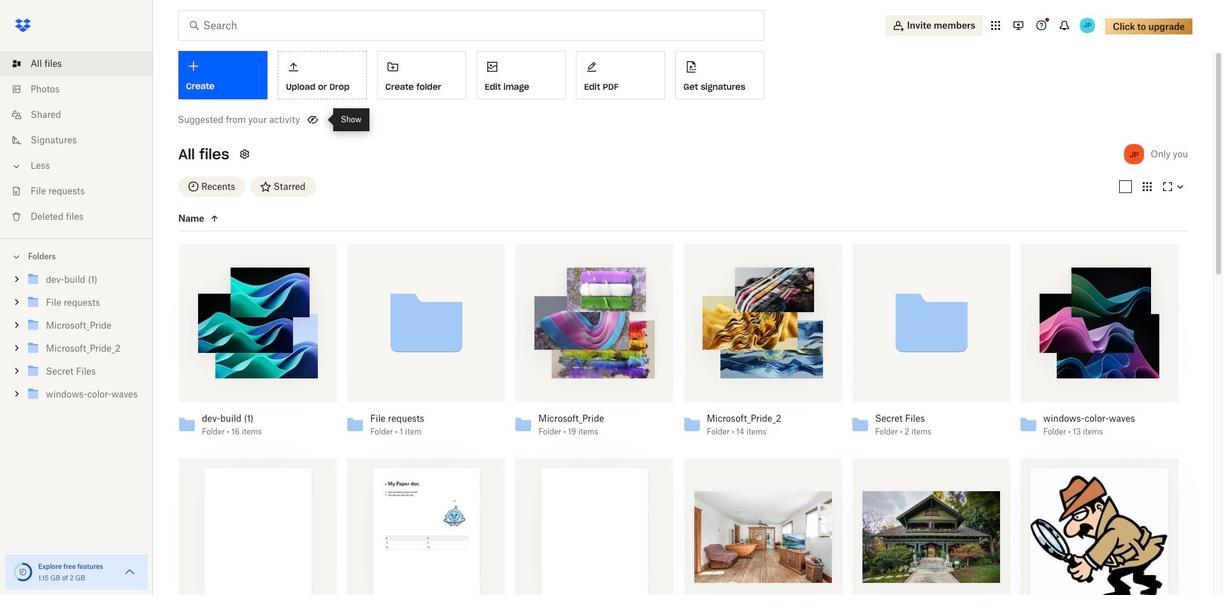 Task type: vqa. For each thing, say whether or not it's contained in the screenshot.
Edit PDF on the left of page
no



Task type: locate. For each thing, give the bounding box(es) containing it.
folder settings image
[[237, 147, 252, 162]]

dropbox image
[[10, 13, 36, 38]]

file, 1703238.jpg row
[[1021, 458, 1179, 595]]

file, _ my paper doc.paper row
[[347, 458, 506, 595]]

folder, microsoft_pride_2 row
[[679, 244, 842, 446]]

list item
[[0, 51, 153, 76]]

group
[[0, 266, 153, 416]]

list
[[0, 43, 153, 238]]

folder, windows-color-waves row
[[1016, 244, 1179, 446]]



Task type: describe. For each thing, give the bounding box(es) containing it.
file, 4570_university_ave____pierre_galant_1.0.jpg row
[[853, 458, 1011, 595]]

less image
[[10, 160, 23, 173]]

folder, microsoft_pride row
[[511, 244, 674, 446]]

folder, dev-build (1) row
[[174, 244, 337, 446]]

file, 52f9044b7e2655d26eb85c0b2abdc392-uncropped_scaled_within_1536_1152.webp row
[[684, 458, 842, 595]]

quota usage progress bar
[[13, 562, 33, 583]]

quota usage image
[[13, 562, 33, 583]]

file, ☑️ james's to-dos.paper row
[[516, 458, 674, 595]]

folder, file requests row
[[342, 244, 506, 446]]

Search in folder "Dropbox" text field
[[203, 18, 738, 33]]

folder, secret files row
[[848, 244, 1011, 446]]

file, _ getting started with dropbox paper.paper row
[[179, 458, 337, 595]]



